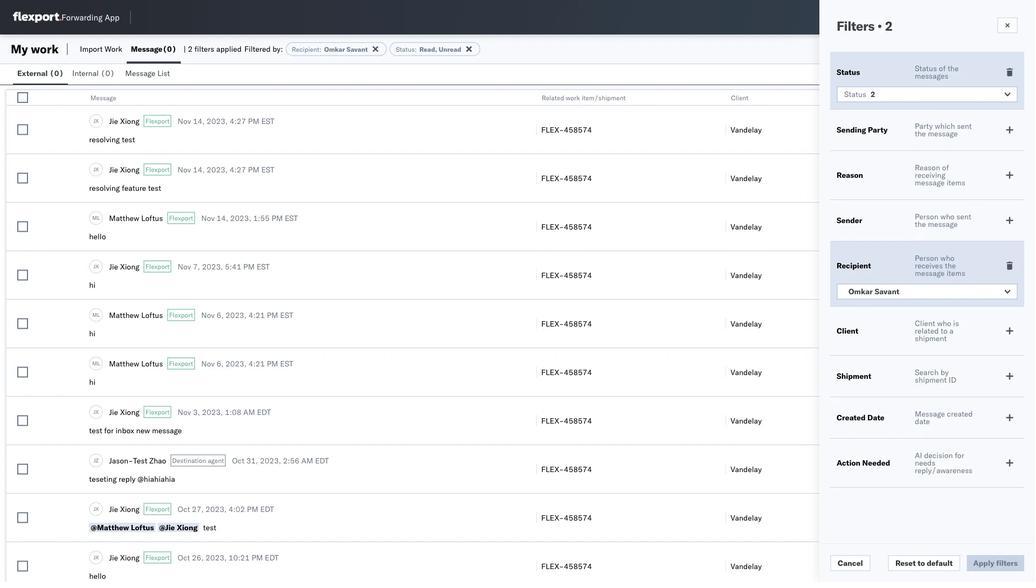 Task type: vqa. For each thing, say whether or not it's contained in the screenshot.
hello
yes



Task type: locate. For each thing, give the bounding box(es) containing it.
0 vertical spatial 6,
[[217, 310, 224, 320]]

10 flex- from the top
[[541, 562, 564, 571]]

0 vertical spatial 4:21
[[249, 310, 265, 320]]

3 vandelay from the top
[[731, 222, 762, 231]]

4 resize handle column header from the left
[[902, 90, 915, 582]]

: right by:
[[319, 45, 321, 53]]

2023,
[[207, 116, 228, 126], [207, 165, 228, 174], [230, 213, 251, 223], [202, 262, 223, 271], [226, 310, 247, 320], [226, 359, 247, 368], [202, 407, 223, 417], [260, 456, 281, 465], [206, 504, 227, 514], [206, 553, 227, 562]]

message inside person who sent the message
[[928, 219, 958, 229]]

resolving up resolving feature test
[[89, 135, 120, 144]]

who inside client who is related to a shipment
[[937, 319, 951, 328]]

1 horizontal spatial savant
[[875, 287, 899, 296]]

0 horizontal spatial client
[[731, 94, 749, 102]]

new
[[136, 426, 150, 435]]

4 flex- from the top
[[541, 270, 564, 280]]

resize handle column header for actions
[[1016, 90, 1029, 582]]

edt for nov 3, 2023, 1:08 am edt
[[257, 407, 271, 417]]

2 l from the top
[[97, 311, 100, 318]]

Search Shipments (/) text field
[[829, 9, 933, 25]]

0 vertical spatial hi
[[89, 280, 96, 290]]

: for status
[[415, 45, 417, 53]]

1 person from the top
[[915, 212, 939, 221]]

person who receives the message items
[[915, 253, 965, 278]]

2 person from the top
[[915, 253, 939, 263]]

ai decision for needs reply/awareness
[[915, 451, 973, 475]]

forwarding
[[61, 12, 103, 22]]

person inside person who sent the message
[[915, 212, 939, 221]]

the for person who receives the message items
[[945, 261, 956, 270]]

0 vertical spatial hello
[[89, 232, 106, 241]]

savant
[[347, 45, 368, 53], [875, 287, 899, 296]]

message up message list
[[131, 44, 162, 54]]

7 flex- 458574 from the top
[[541, 416, 592, 425]]

2 horizontal spatial (0)
[[162, 44, 177, 54]]

1 6, from the top
[[217, 310, 224, 320]]

1 matthew from the top
[[109, 213, 139, 223]]

nov 6, 2023, 4:21 pm est down 5:41
[[201, 310, 293, 320]]

0 vertical spatial m l
[[92, 214, 100, 221]]

items right receives
[[947, 268, 965, 278]]

to right reset
[[918, 559, 925, 568]]

message up person who sent the message
[[915, 178, 945, 187]]

who inside person who receives the message items
[[940, 253, 955, 263]]

3 matthew loftus from the top
[[109, 359, 163, 368]]

1 j x from the top
[[93, 117, 99, 124]]

import
[[80, 44, 103, 54]]

14,
[[193, 116, 205, 126], [193, 165, 205, 174], [217, 213, 228, 223]]

1 vertical spatial resolving
[[89, 183, 120, 193]]

1 vertical spatial who
[[940, 253, 955, 263]]

edt right 1:08
[[257, 407, 271, 417]]

search by shipment id
[[915, 368, 956, 385]]

message list button
[[121, 64, 176, 85]]

0 horizontal spatial am
[[243, 407, 255, 417]]

work
[[31, 42, 59, 56], [566, 94, 580, 102]]

0 horizontal spatial omkar
[[324, 45, 345, 53]]

2 horizontal spatial 2
[[885, 18, 893, 34]]

status up sending
[[844, 89, 866, 99]]

3 resize handle column header from the left
[[713, 90, 726, 582]]

recipient
[[292, 45, 319, 53], [837, 261, 871, 270]]

1 vertical spatial matthew
[[109, 310, 139, 320]]

1 vertical spatial 4:27
[[230, 165, 246, 174]]

1 hello from the top
[[89, 232, 106, 241]]

my work
[[11, 42, 59, 56]]

2 up sending party
[[871, 89, 875, 99]]

am right 1:08
[[243, 407, 255, 417]]

who left the is
[[937, 319, 951, 328]]

flexport up the new
[[145, 408, 170, 416]]

id
[[949, 375, 956, 385]]

6, down nov 7, 2023, 5:41 pm est
[[217, 310, 224, 320]]

4 458574 from the top
[[564, 270, 592, 280]]

reason up sender
[[837, 170, 863, 180]]

0 vertical spatial savant
[[347, 45, 368, 53]]

14, for resolving test
[[193, 116, 205, 126]]

flexport up 3,
[[169, 360, 193, 368]]

2 vandelay from the top
[[731, 173, 762, 183]]

0 horizontal spatial reason
[[837, 170, 863, 180]]

1 vertical spatial m
[[92, 311, 97, 318]]

0 vertical spatial 4:27
[[230, 116, 246, 126]]

zhao
[[149, 456, 166, 465]]

1 vertical spatial of
[[942, 163, 949, 172]]

status for status 2
[[844, 89, 866, 99]]

created date
[[837, 413, 885, 422]]

(0) for internal (0)
[[101, 68, 115, 78]]

of down party which sent the message at the top of page
[[942, 163, 949, 172]]

sent down reason of receiving message items
[[957, 212, 971, 221]]

1 vertical spatial matthew loftus
[[109, 310, 163, 320]]

2 vertical spatial 14,
[[217, 213, 228, 223]]

message up omkar savant button
[[915, 268, 945, 278]]

reason down party which sent the message at the top of page
[[915, 163, 940, 172]]

who inside person who sent the message
[[940, 212, 955, 221]]

sent right which
[[957, 121, 972, 131]]

1 items from the top
[[947, 178, 965, 187]]

0 vertical spatial 2
[[885, 18, 893, 34]]

2 items from the top
[[947, 268, 965, 278]]

message for message list
[[125, 68, 155, 78]]

status up actions
[[915, 64, 937, 73]]

0 vertical spatial l
[[97, 214, 100, 221]]

0 vertical spatial am
[[243, 407, 255, 417]]

flexport down @jie
[[145, 554, 170, 562]]

10 458574 from the top
[[564, 562, 592, 571]]

1 horizontal spatial :
[[415, 45, 417, 53]]

0 horizontal spatial savant
[[347, 45, 368, 53]]

reason inside reason of receiving message items
[[915, 163, 940, 172]]

2 jie from the top
[[109, 165, 118, 174]]

6 458574 from the top
[[564, 367, 592, 377]]

for left inbox
[[104, 426, 114, 435]]

3 flex- from the top
[[541, 222, 564, 231]]

of up actions
[[939, 64, 946, 73]]

7,
[[193, 262, 200, 271]]

needs
[[915, 458, 936, 468]]

0 vertical spatial m
[[92, 214, 97, 221]]

3 m l from the top
[[92, 360, 100, 367]]

edt for oct 27, 2023, 4:02 pm edt
[[260, 504, 274, 514]]

0 vertical spatial items
[[947, 178, 965, 187]]

2 nov 6, 2023, 4:21 pm est from the top
[[201, 359, 293, 368]]

5 vandelay from the top
[[731, 319, 762, 328]]

7 j from the top
[[93, 554, 95, 561]]

edt right 10:21
[[265, 553, 279, 562]]

list
[[157, 68, 170, 78]]

default
[[927, 559, 953, 568]]

2 vertical spatial hi
[[89, 377, 96, 387]]

party
[[915, 121, 933, 131], [868, 125, 888, 135]]

2 resolving from the top
[[89, 183, 120, 193]]

status of the messages
[[915, 64, 959, 81]]

(0) inside external (0) button
[[50, 68, 64, 78]]

0 vertical spatial for
[[104, 426, 114, 435]]

1 vertical spatial nov 14, 2023, 4:27 pm est
[[178, 165, 274, 174]]

edt right 4:02
[[260, 504, 274, 514]]

work for my
[[31, 42, 59, 56]]

1 vertical spatial recipient
[[837, 261, 871, 270]]

1 vertical spatial work
[[566, 94, 580, 102]]

sent
[[957, 121, 972, 131], [957, 212, 971, 221]]

0 vertical spatial 14,
[[193, 116, 205, 126]]

external
[[17, 68, 48, 78]]

am right 2:56
[[301, 456, 313, 465]]

5 jie xiong from the top
[[109, 504, 139, 514]]

0 horizontal spatial party
[[868, 125, 888, 135]]

test left inbox
[[89, 426, 102, 435]]

inbox
[[116, 426, 134, 435]]

oct left 27,
[[178, 504, 190, 514]]

party left which
[[915, 121, 933, 131]]

message
[[131, 44, 162, 54], [125, 68, 155, 78], [90, 94, 116, 102], [915, 409, 945, 419]]

4 vandelay from the top
[[731, 270, 762, 280]]

l
[[97, 214, 100, 221], [97, 311, 100, 318], [97, 360, 100, 367]]

who down reason of receiving message items
[[940, 212, 955, 221]]

1 vertical spatial for
[[955, 451, 964, 460]]

0 vertical spatial resolving
[[89, 135, 120, 144]]

1 horizontal spatial work
[[566, 94, 580, 102]]

2 horizontal spatial client
[[915, 319, 935, 328]]

created
[[947, 409, 973, 419]]

6, up the nov 3, 2023, 1:08 am edt
[[217, 359, 224, 368]]

message left the list
[[125, 68, 155, 78]]

0 vertical spatial person
[[915, 212, 939, 221]]

m
[[92, 214, 97, 221], [92, 311, 97, 318], [92, 360, 97, 367]]

shipment left id
[[915, 375, 947, 385]]

1 vertical spatial to
[[918, 559, 925, 568]]

9 flex- from the top
[[541, 513, 564, 522]]

: left the read,
[[415, 45, 417, 53]]

filtered
[[244, 44, 271, 54]]

2 nov 14, 2023, 4:27 pm est from the top
[[178, 165, 274, 174]]

(0) for external (0)
[[50, 68, 64, 78]]

None checkbox
[[17, 124, 28, 135], [17, 221, 28, 232], [17, 367, 28, 378], [17, 415, 28, 426], [17, 561, 28, 572], [17, 124, 28, 135], [17, 221, 28, 232], [17, 367, 28, 378], [17, 415, 28, 426], [17, 561, 28, 572]]

2 vertical spatial oct
[[178, 553, 190, 562]]

nov
[[178, 116, 191, 126], [178, 165, 191, 174], [201, 213, 215, 223], [178, 262, 191, 271], [201, 310, 215, 320], [201, 359, 215, 368], [178, 407, 191, 417]]

0 vertical spatial omkar
[[324, 45, 345, 53]]

test
[[133, 456, 147, 465]]

2 hi from the top
[[89, 329, 96, 338]]

actions
[[920, 94, 943, 102]]

0 horizontal spatial for
[[104, 426, 114, 435]]

resolving
[[89, 135, 120, 144], [89, 183, 120, 193]]

reset
[[895, 559, 916, 568]]

0 vertical spatial sent
[[957, 121, 972, 131]]

6 j x from the top
[[93, 554, 99, 561]]

2 vertical spatial who
[[937, 319, 951, 328]]

created
[[837, 413, 866, 422]]

internal (0) button
[[68, 64, 121, 85]]

message inside button
[[125, 68, 155, 78]]

app
[[105, 12, 119, 22]]

:
[[319, 45, 321, 53], [415, 45, 417, 53]]

client inside client who is related to a shipment
[[915, 319, 935, 328]]

1 vertical spatial person
[[915, 253, 939, 263]]

j x
[[93, 117, 99, 124], [93, 166, 99, 173], [93, 263, 99, 270], [93, 409, 99, 415], [93, 506, 99, 512], [93, 554, 99, 561]]

read,
[[419, 45, 437, 53]]

1 horizontal spatial party
[[915, 121, 933, 131]]

1 horizontal spatial to
[[941, 326, 948, 336]]

message left "created"
[[915, 409, 945, 419]]

the for person who sent the message
[[915, 219, 926, 229]]

shipment inside client who is related to a shipment
[[915, 334, 947, 343]]

4 jie xiong from the top
[[109, 407, 139, 417]]

resolving test
[[89, 135, 135, 144]]

sent inside party which sent the message
[[957, 121, 972, 131]]

1 vertical spatial l
[[97, 311, 100, 318]]

status for status
[[837, 67, 860, 77]]

reset to default
[[895, 559, 953, 568]]

work
[[105, 44, 122, 54]]

2 vertical spatial 2
[[871, 89, 875, 99]]

1 vertical spatial 6,
[[217, 359, 224, 368]]

0 horizontal spatial work
[[31, 42, 59, 56]]

flexport left 7,
[[145, 263, 170, 271]]

shipment
[[837, 371, 871, 381]]

1 horizontal spatial 2
[[871, 89, 875, 99]]

savant inside button
[[875, 287, 899, 296]]

work right related
[[566, 94, 580, 102]]

test down 27,
[[203, 523, 216, 532]]

2 right the |
[[188, 44, 193, 54]]

message down actions
[[928, 129, 958, 138]]

who for receives
[[940, 253, 955, 263]]

0 vertical spatial nov 6, 2023, 4:21 pm est
[[201, 310, 293, 320]]

to inside client who is related to a shipment
[[941, 326, 948, 336]]

message inside person who receives the message items
[[915, 268, 945, 278]]

2 right •
[[885, 18, 893, 34]]

to left a
[[941, 326, 948, 336]]

message inside the "message created date"
[[915, 409, 945, 419]]

date
[[915, 417, 930, 426]]

oct left 31,
[[232, 456, 244, 465]]

(0) inside internal (0) button
[[101, 68, 115, 78]]

26,
[[192, 553, 204, 562]]

(0) right external
[[50, 68, 64, 78]]

2 vertical spatial matthew loftus
[[109, 359, 163, 368]]

message up person who receives the message items
[[928, 219, 958, 229]]

status left the read,
[[396, 45, 415, 53]]

omkar
[[324, 45, 345, 53], [849, 287, 873, 296]]

4 j x from the top
[[93, 409, 99, 415]]

2 vertical spatial matthew
[[109, 359, 139, 368]]

flexport
[[145, 117, 170, 125], [145, 166, 170, 174], [169, 214, 193, 222], [145, 263, 170, 271], [169, 311, 193, 319], [169, 360, 193, 368], [145, 408, 170, 416], [145, 505, 170, 513], [145, 554, 170, 562]]

1 horizontal spatial client
[[837, 326, 858, 336]]

1 horizontal spatial reason
[[915, 163, 940, 172]]

of
[[939, 64, 946, 73], [942, 163, 949, 172]]

resize handle column header
[[50, 90, 63, 582], [524, 90, 536, 582], [713, 90, 726, 582], [902, 90, 915, 582], [1016, 90, 1029, 582]]

None checkbox
[[17, 92, 28, 103], [17, 173, 28, 184], [17, 270, 28, 281], [17, 318, 28, 329], [17, 464, 28, 475], [17, 512, 28, 523], [17, 92, 28, 103], [17, 173, 28, 184], [17, 270, 28, 281], [17, 318, 28, 329], [17, 464, 28, 475], [17, 512, 28, 523]]

1 horizontal spatial am
[[301, 456, 313, 465]]

recipient for recipient : omkar savant
[[292, 45, 319, 53]]

party right sending
[[868, 125, 888, 135]]

for inside ai decision for needs reply/awareness
[[955, 451, 964, 460]]

1 vertical spatial 4:21
[[249, 359, 265, 368]]

0 vertical spatial recipient
[[292, 45, 319, 53]]

related work item/shipment
[[542, 94, 626, 102]]

resize handle column header for client
[[902, 90, 915, 582]]

sent inside person who sent the message
[[957, 212, 971, 221]]

message down internal (0) button on the top of page
[[90, 94, 116, 102]]

(0) right internal
[[101, 68, 115, 78]]

2 vertical spatial m l
[[92, 360, 100, 367]]

1 vertical spatial hello
[[89, 571, 106, 581]]

1 resolving from the top
[[89, 135, 120, 144]]

2 j from the top
[[93, 166, 95, 173]]

0 horizontal spatial (0)
[[50, 68, 64, 78]]

work up the external (0)
[[31, 42, 59, 56]]

reply/awareness
[[915, 466, 973, 475]]

1 vertical spatial am
[[301, 456, 313, 465]]

cancel
[[838, 559, 863, 568]]

person down receiving
[[915, 212, 939, 221]]

status inside 'status of the messages'
[[915, 64, 937, 73]]

1 horizontal spatial omkar
[[849, 287, 873, 296]]

3 l from the top
[[97, 360, 100, 367]]

1 vertical spatial sent
[[957, 212, 971, 221]]

0 horizontal spatial 2
[[188, 44, 193, 54]]

for right decision
[[955, 451, 964, 460]]

1 vertical spatial oct
[[178, 504, 190, 514]]

1:08
[[225, 407, 241, 417]]

message inside party which sent the message
[[928, 129, 958, 138]]

1 vertical spatial omkar
[[849, 287, 873, 296]]

1 m from the top
[[92, 214, 97, 221]]

1 vertical spatial savant
[[875, 287, 899, 296]]

0 vertical spatial to
[[941, 326, 948, 336]]

items right receiving
[[947, 178, 965, 187]]

1 vertical spatial items
[[947, 268, 965, 278]]

1 horizontal spatial for
[[955, 451, 964, 460]]

message for sender
[[928, 219, 958, 229]]

person up omkar savant button
[[915, 253, 939, 263]]

0 vertical spatial of
[[939, 64, 946, 73]]

m l
[[92, 214, 100, 221], [92, 311, 100, 318], [92, 360, 100, 367]]

1 vertical spatial m l
[[92, 311, 100, 318]]

2 : from the left
[[415, 45, 417, 53]]

2 hello from the top
[[89, 571, 106, 581]]

status
[[396, 45, 415, 53], [915, 64, 937, 73], [837, 67, 860, 77], [844, 89, 866, 99]]

458574
[[564, 125, 592, 134], [564, 173, 592, 183], [564, 222, 592, 231], [564, 270, 592, 280], [564, 319, 592, 328], [564, 367, 592, 377], [564, 416, 592, 425], [564, 464, 592, 474], [564, 513, 592, 522], [564, 562, 592, 571]]

0 vertical spatial shipment
[[915, 334, 947, 343]]

2 vertical spatial l
[[97, 360, 100, 367]]

1 nov 6, 2023, 4:21 pm est from the top
[[201, 310, 293, 320]]

1 vertical spatial nov 6, 2023, 4:21 pm est
[[201, 359, 293, 368]]

edt for oct 31, 2023, 2:56 am edt
[[315, 456, 329, 465]]

0 vertical spatial matthew loftus
[[109, 213, 163, 223]]

2 j x from the top
[[93, 166, 99, 173]]

person who sent the message
[[915, 212, 971, 229]]

0 horizontal spatial recipient
[[292, 45, 319, 53]]

the inside person who receives the message items
[[945, 261, 956, 270]]

1 vertical spatial 2
[[188, 44, 193, 54]]

2 m from the top
[[92, 311, 97, 318]]

recipient up omkar savant
[[837, 261, 871, 270]]

message right the new
[[152, 426, 182, 435]]

person inside person who receives the message items
[[915, 253, 939, 263]]

4:27 for test
[[230, 165, 246, 174]]

matthew
[[109, 213, 139, 223], [109, 310, 139, 320], [109, 359, 139, 368]]

the inside party which sent the message
[[915, 129, 926, 138]]

1 horizontal spatial recipient
[[837, 261, 871, 270]]

oct left 26,
[[178, 553, 190, 562]]

matthew loftus
[[109, 213, 163, 223], [109, 310, 163, 320], [109, 359, 163, 368]]

shipment left a
[[915, 334, 947, 343]]

status up status 2
[[837, 67, 860, 77]]

1 x from the top
[[95, 117, 99, 124]]

1 vertical spatial 14,
[[193, 165, 205, 174]]

resolving left feature
[[89, 183, 120, 193]]

1 shipment from the top
[[915, 334, 947, 343]]

1 vertical spatial hi
[[89, 329, 96, 338]]

0 vertical spatial work
[[31, 42, 59, 56]]

2 resize handle column header from the left
[[524, 90, 536, 582]]

edt right 2:56
[[315, 456, 329, 465]]

items inside person who receives the message items
[[947, 268, 965, 278]]

client
[[731, 94, 749, 102], [915, 319, 935, 328], [837, 326, 858, 336]]

message inside reason of receiving message items
[[915, 178, 945, 187]]

jason-
[[109, 456, 133, 465]]

jason-test zhao
[[109, 456, 166, 465]]

x
[[95, 117, 99, 124], [95, 166, 99, 173], [95, 263, 99, 270], [95, 409, 99, 415], [95, 506, 99, 512], [95, 554, 99, 561]]

nov 6, 2023, 4:21 pm est up 1:08
[[201, 359, 293, 368]]

(0) left the |
[[162, 44, 177, 54]]

of inside reason of receiving message items
[[942, 163, 949, 172]]

unread
[[439, 45, 461, 53]]

1 jie xiong from the top
[[109, 116, 139, 126]]

test up resolving feature test
[[122, 135, 135, 144]]

the inside person who sent the message
[[915, 219, 926, 229]]

3 m from the top
[[92, 360, 97, 367]]

2 4:27 from the top
[[230, 165, 246, 174]]

resize handle column header for related work item/shipment
[[713, 90, 726, 582]]

2 vertical spatial m
[[92, 360, 97, 367]]

6 flex- 458574 from the top
[[541, 367, 592, 377]]

1 vertical spatial shipment
[[915, 375, 947, 385]]

recipient right by:
[[292, 45, 319, 53]]

flexport. image
[[13, 12, 61, 23]]

est
[[261, 116, 274, 126], [261, 165, 274, 174], [285, 213, 298, 223], [257, 262, 270, 271], [280, 310, 293, 320], [280, 359, 293, 368]]

0 horizontal spatial :
[[319, 45, 321, 53]]

person for person who receives the message items
[[915, 253, 939, 263]]

of inside 'status of the messages'
[[939, 64, 946, 73]]

1 horizontal spatial (0)
[[101, 68, 115, 78]]

sending
[[837, 125, 866, 135]]

3 x from the top
[[95, 263, 99, 270]]

jie xiong
[[109, 116, 139, 126], [109, 165, 139, 174], [109, 262, 139, 271], [109, 407, 139, 417], [109, 504, 139, 514], [109, 553, 139, 562]]

recipient for recipient
[[837, 261, 871, 270]]

0 vertical spatial nov 14, 2023, 4:27 pm est
[[178, 116, 274, 126]]

j
[[93, 117, 95, 124], [93, 166, 95, 173], [93, 263, 95, 270], [93, 409, 95, 415], [94, 457, 96, 464], [93, 506, 95, 512], [93, 554, 95, 561]]

0 vertical spatial oct
[[232, 456, 244, 465]]

who down person who sent the message
[[940, 253, 955, 263]]

0 vertical spatial who
[[940, 212, 955, 221]]

0 horizontal spatial to
[[918, 559, 925, 568]]

am
[[243, 407, 255, 417], [301, 456, 313, 465]]

is
[[953, 319, 959, 328]]

2 shipment from the top
[[915, 375, 947, 385]]

0 vertical spatial matthew
[[109, 213, 139, 223]]



Task type: describe. For each thing, give the bounding box(es) containing it.
status : read, unread
[[396, 45, 461, 53]]

sent for party which sent the message
[[957, 121, 972, 131]]

10:21
[[229, 553, 250, 562]]

of for receiving
[[942, 163, 949, 172]]

1:55
[[253, 213, 270, 223]]

resize handle column header for message
[[524, 90, 536, 582]]

z
[[96, 457, 99, 464]]

work for related
[[566, 94, 580, 102]]

receives
[[915, 261, 943, 270]]

: for recipient
[[319, 45, 321, 53]]

hello for jie xiong
[[89, 571, 106, 581]]

14, for test
[[193, 165, 205, 174]]

6 x from the top
[[95, 554, 99, 561]]

forwarding app link
[[13, 12, 119, 23]]

5 j x from the top
[[93, 506, 99, 512]]

reply
[[119, 474, 136, 484]]

5:41
[[225, 262, 241, 271]]

1 jie from the top
[[109, 116, 118, 126]]

sending party
[[837, 125, 888, 135]]

who for sent
[[940, 212, 955, 221]]

4 jie from the top
[[109, 407, 118, 417]]

2 matthew from the top
[[109, 310, 139, 320]]

2 for | 2 filters applied filtered by:
[[188, 44, 193, 54]]

needed
[[862, 458, 890, 468]]

messages
[[915, 71, 948, 81]]

1 4:21 from the top
[[249, 310, 265, 320]]

3 j x from the top
[[93, 263, 99, 270]]

hello for matthew loftus
[[89, 232, 106, 241]]

3 j from the top
[[93, 263, 95, 270]]

internal (0)
[[72, 68, 115, 78]]

by:
[[273, 44, 283, 54]]

7 vandelay from the top
[[731, 416, 762, 425]]

2 flex- from the top
[[541, 173, 564, 183]]

decision
[[924, 451, 953, 460]]

2 6, from the top
[[217, 359, 224, 368]]

4:27 for resolving test
[[230, 116, 246, 126]]

8 458574 from the top
[[564, 464, 592, 474]]

@matthew loftus
[[91, 523, 154, 532]]

|
[[184, 44, 186, 54]]

sent for person who sent the message
[[957, 212, 971, 221]]

10 flex- 458574 from the top
[[541, 562, 592, 571]]

1 m l from the top
[[92, 214, 100, 221]]

1 l from the top
[[97, 214, 100, 221]]

nov 14, 2023, 4:27 pm est for resolving test
[[178, 116, 274, 126]]

reason for reason
[[837, 170, 863, 180]]

3 jie from the top
[[109, 262, 118, 271]]

filters • 2
[[837, 18, 893, 34]]

1 j from the top
[[93, 117, 95, 124]]

am for 2:56
[[301, 456, 313, 465]]

@jie xiong
[[159, 523, 198, 532]]

2 x from the top
[[95, 166, 99, 173]]

which
[[935, 121, 955, 131]]

9 flex- 458574 from the top
[[541, 513, 592, 522]]

8 flex- 458574 from the top
[[541, 464, 592, 474]]

message for message
[[90, 94, 116, 102]]

action needed
[[837, 458, 890, 468]]

reason for reason of receiving message items
[[915, 163, 940, 172]]

status for status : read, unread
[[396, 45, 415, 53]]

@jie
[[159, 523, 175, 532]]

status for status of the messages
[[915, 64, 937, 73]]

2 flex- 458574 from the top
[[541, 173, 592, 183]]

2 for status 2
[[871, 89, 875, 99]]

1 vandelay from the top
[[731, 125, 762, 134]]

6 jie from the top
[[109, 553, 118, 562]]

person for person who sent the message
[[915, 212, 939, 221]]

edt for oct 26, 2023, 10:21 pm edt
[[265, 553, 279, 562]]

5 jie from the top
[[109, 504, 118, 514]]

9 458574 from the top
[[564, 513, 592, 522]]

item/shipment
[[582, 94, 626, 102]]

import work button
[[76, 35, 127, 64]]

6 flex- from the top
[[541, 367, 564, 377]]

nov 7, 2023, 5:41 pm est
[[178, 262, 270, 271]]

1 resize handle column header from the left
[[50, 90, 63, 582]]

message for message created date
[[915, 409, 945, 419]]

31,
[[246, 456, 258, 465]]

external (0) button
[[13, 64, 68, 85]]

the inside 'status of the messages'
[[948, 64, 959, 73]]

7 458574 from the top
[[564, 416, 592, 425]]

teseting
[[89, 474, 117, 484]]

2 jie xiong from the top
[[109, 165, 139, 174]]

shipment inside search by shipment id
[[915, 375, 947, 385]]

4 flex- 458574 from the top
[[541, 270, 592, 280]]

filters
[[837, 18, 875, 34]]

resolving for resolving feature test
[[89, 183, 120, 193]]

8 flex- from the top
[[541, 464, 564, 474]]

search
[[915, 368, 939, 377]]

•
[[877, 18, 882, 34]]

party inside party which sent the message
[[915, 121, 933, 131]]

feature
[[122, 183, 146, 193]]

4 x from the top
[[95, 409, 99, 415]]

8 vandelay from the top
[[731, 464, 762, 474]]

message for recipient
[[915, 268, 945, 278]]

external (0)
[[17, 68, 64, 78]]

agent
[[208, 457, 224, 465]]

2 458574 from the top
[[564, 173, 592, 183]]

oct for oct 26, 2023, 10:21 pm edt
[[178, 553, 190, 562]]

client who is related to a shipment
[[915, 319, 959, 343]]

date
[[867, 413, 885, 422]]

5 x from the top
[[95, 506, 99, 512]]

10 vandelay from the top
[[731, 562, 762, 571]]

ai
[[915, 451, 922, 460]]

7 flex- from the top
[[541, 416, 564, 425]]

forwarding app
[[61, 12, 119, 22]]

nov 14, 2023, 4:27 pm est for test
[[178, 165, 274, 174]]

internal
[[72, 68, 99, 78]]

filters
[[194, 44, 214, 54]]

oct for oct 31, 2023, 2:56 am edt
[[232, 456, 244, 465]]

4:02
[[229, 504, 245, 514]]

6 vandelay from the top
[[731, 367, 762, 377]]

@matthew
[[91, 523, 129, 532]]

2:56
[[283, 456, 299, 465]]

3 458574 from the top
[[564, 222, 592, 231]]

teseting reply @hiahiahia
[[89, 474, 175, 484]]

6 jie xiong from the top
[[109, 553, 139, 562]]

j z
[[94, 457, 99, 464]]

items inside reason of receiving message items
[[947, 178, 965, 187]]

to inside button
[[918, 559, 925, 568]]

cancel button
[[830, 555, 871, 571]]

a
[[950, 326, 954, 336]]

reset to default button
[[888, 555, 960, 571]]

omkar inside omkar savant button
[[849, 287, 873, 296]]

my
[[11, 42, 28, 56]]

9 vandelay from the top
[[731, 513, 762, 522]]

2 m l from the top
[[92, 311, 100, 318]]

omkar savant button
[[837, 284, 1018, 300]]

2 matthew loftus from the top
[[109, 310, 163, 320]]

6 j from the top
[[93, 506, 95, 512]]

flexport down message list button
[[145, 117, 170, 125]]

who for is
[[937, 319, 951, 328]]

oct 27, 2023, 4:02 pm edt
[[178, 504, 274, 514]]

5 458574 from the top
[[564, 319, 592, 328]]

sender
[[837, 216, 862, 225]]

flexport down 7,
[[169, 311, 193, 319]]

reason of receiving message items
[[915, 163, 965, 187]]

import work
[[80, 44, 122, 54]]

1 matthew loftus from the top
[[109, 213, 163, 223]]

oct 26, 2023, 10:21 pm edt
[[178, 553, 279, 562]]

message for sending party
[[928, 129, 958, 138]]

1 flex- from the top
[[541, 125, 564, 134]]

test right feature
[[148, 183, 161, 193]]

recipient : omkar savant
[[292, 45, 368, 53]]

am for 1:08
[[243, 407, 255, 417]]

1 hi from the top
[[89, 280, 96, 290]]

4 j from the top
[[93, 409, 95, 415]]

resolving feature test
[[89, 183, 161, 193]]

flexport up @jie
[[145, 505, 170, 513]]

flexport up 7,
[[169, 214, 193, 222]]

| 2 filters applied filtered by:
[[184, 44, 283, 54]]

3 flex- 458574 from the top
[[541, 222, 592, 231]]

(0) for message (0)
[[162, 44, 177, 54]]

2 4:21 from the top
[[249, 359, 265, 368]]

5 j from the top
[[94, 457, 96, 464]]

by
[[941, 368, 949, 377]]

message created date
[[915, 409, 973, 426]]

message list
[[125, 68, 170, 78]]

of for the
[[939, 64, 946, 73]]

status 2
[[844, 89, 875, 99]]

resolving for resolving test
[[89, 135, 120, 144]]

3 hi from the top
[[89, 377, 96, 387]]

message for message (0)
[[131, 44, 162, 54]]

3 jie xiong from the top
[[109, 262, 139, 271]]

applied
[[216, 44, 242, 54]]

oct for oct 27, 2023, 4:02 pm edt
[[178, 504, 190, 514]]

omkar savant
[[849, 287, 899, 296]]

nov 3, 2023, 1:08 am edt
[[178, 407, 271, 417]]

5 flex- 458574 from the top
[[541, 319, 592, 328]]

3 matthew from the top
[[109, 359, 139, 368]]

27,
[[192, 504, 204, 514]]

the for party which sent the message
[[915, 129, 926, 138]]

1 flex- 458574 from the top
[[541, 125, 592, 134]]

flexport up feature
[[145, 166, 170, 174]]

receiving
[[915, 170, 946, 180]]

5 flex- from the top
[[541, 319, 564, 328]]

related
[[915, 326, 939, 336]]

message (0)
[[131, 44, 177, 54]]

1 458574 from the top
[[564, 125, 592, 134]]

nov 14, 2023, 1:55 pm est
[[201, 213, 298, 223]]



